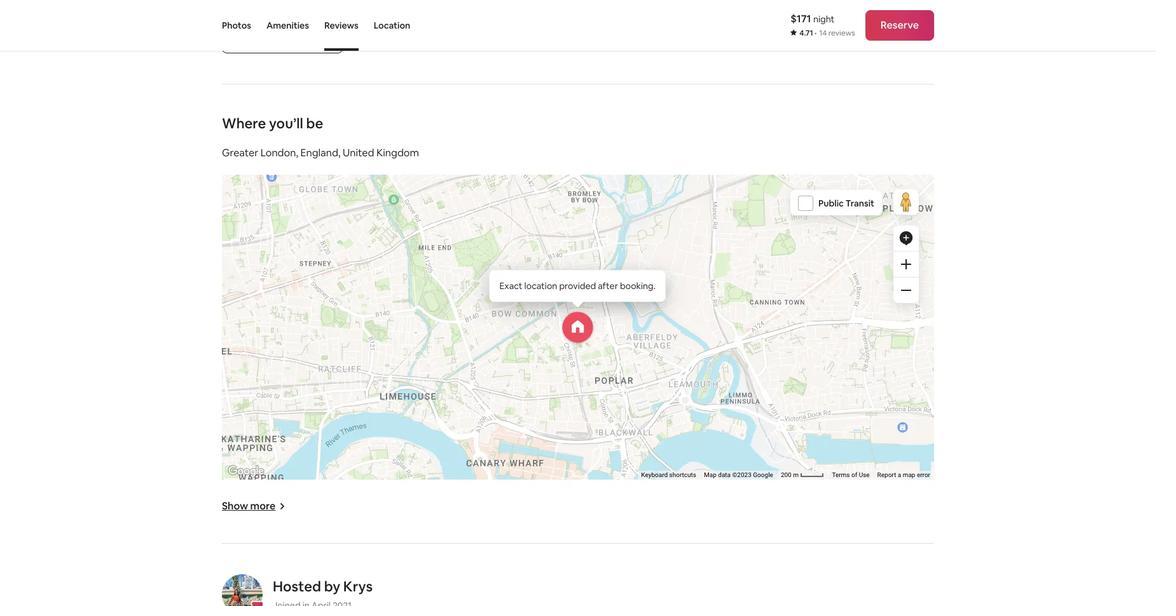 Task type: locate. For each thing, give the bounding box(es) containing it.
4.71 · 14 reviews
[[800, 28, 855, 38]]

error
[[917, 472, 931, 479]]

zoom out image
[[901, 286, 911, 296]]

reviews
[[829, 28, 855, 38]]

report
[[877, 472, 896, 479]]

hosted by krys
[[273, 578, 373, 596]]

public
[[819, 198, 844, 210]]

a
[[898, 472, 901, 479]]

terms
[[832, 472, 850, 479]]

transit
[[846, 198, 875, 210]]

0 horizontal spatial list item
[[217, 0, 518, 23]]

where you'll be
[[222, 115, 323, 133]]

keyboard shortcuts
[[641, 472, 696, 479]]

list
[[217, 0, 939, 23]]

map
[[903, 472, 916, 479]]

4.71
[[800, 28, 813, 38]]

england,
[[301, 147, 341, 160]]

drag pegman onto the map to open street view image
[[894, 190, 919, 215]]

zoom in image
[[901, 260, 911, 270]]

·
[[815, 28, 817, 38]]

terms of use link
[[832, 472, 870, 479]]

200 m
[[781, 472, 800, 479]]

report a map error link
[[877, 472, 931, 479]]

reserve
[[881, 18, 919, 32]]

greater
[[222, 147, 258, 160]]

terms of use
[[832, 472, 870, 479]]

night
[[813, 13, 835, 25]]

london,
[[261, 147, 298, 160]]

location button
[[374, 0, 410, 51]]

14
[[819, 28, 827, 38]]

kingdom
[[377, 147, 419, 160]]

krys is a superhost. learn more about krys. image
[[222, 575, 263, 607], [222, 575, 263, 607]]

add a place to the map image
[[899, 231, 914, 246]]

public transit
[[819, 198, 875, 210]]

show more button
[[222, 500, 286, 514]]

google
[[753, 472, 773, 479]]

list item
[[217, 0, 518, 23], [578, 0, 879, 23]]

your stay location, map pin image
[[563, 313, 593, 343]]

200
[[781, 472, 792, 479]]

keyboard shortcuts button
[[641, 472, 696, 481]]

1 horizontal spatial list item
[[578, 0, 879, 23]]



Task type: describe. For each thing, give the bounding box(es) containing it.
by
[[324, 578, 340, 596]]

reserve button
[[866, 10, 934, 41]]

hosted
[[273, 578, 321, 596]]

be
[[306, 115, 323, 133]]

greater london, england, united kingdom
[[222, 147, 419, 160]]

location
[[374, 20, 410, 31]]

amenities button
[[266, 0, 309, 51]]

show
[[222, 500, 248, 514]]

show more
[[222, 500, 276, 514]]

map
[[704, 472, 717, 479]]

google image
[[225, 464, 267, 480]]

1 list item from the left
[[217, 0, 518, 23]]

map data ©2023 google
[[704, 472, 773, 479]]

shortcuts
[[669, 472, 696, 479]]

©2023
[[732, 472, 752, 479]]

google map
showing 3 points of interest. region
[[191, 99, 1005, 587]]

reviews button
[[324, 0, 359, 51]]

of
[[852, 472, 858, 479]]

$171
[[791, 12, 811, 25]]

amenities
[[266, 20, 309, 31]]

photos
[[222, 20, 251, 31]]

data
[[718, 472, 731, 479]]

use
[[859, 472, 870, 479]]

where
[[222, 115, 266, 133]]

united
[[343, 147, 374, 160]]

reviews
[[324, 20, 359, 31]]

200 m button
[[777, 472, 828, 481]]

photos button
[[222, 0, 251, 51]]

more
[[250, 500, 276, 514]]

keyboard
[[641, 472, 668, 479]]

krys
[[343, 578, 373, 596]]

you'll
[[269, 115, 303, 133]]

report a map error
[[877, 472, 931, 479]]

$171 night
[[791, 12, 835, 25]]

m
[[793, 472, 799, 479]]

2 list item from the left
[[578, 0, 879, 23]]



Task type: vqa. For each thing, say whether or not it's contained in the screenshot.
Show
yes



